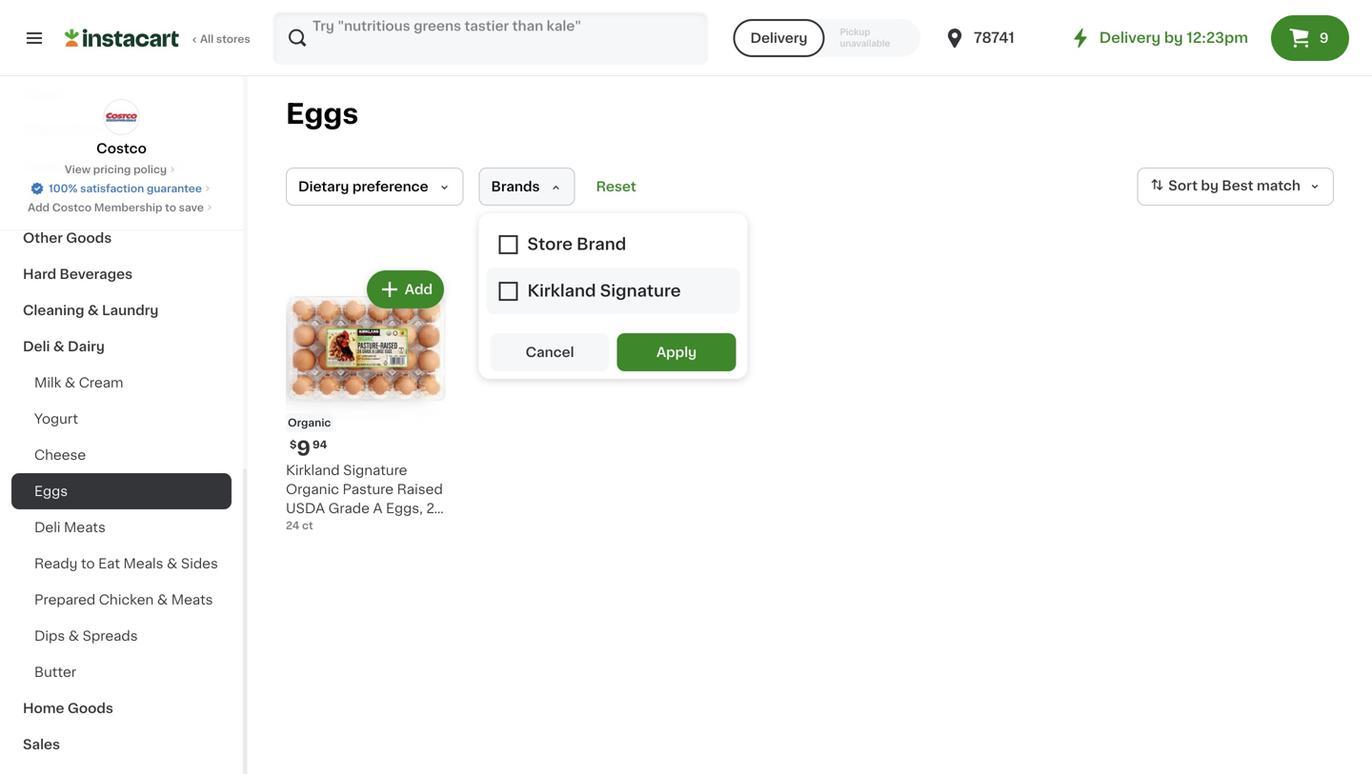 Task type: locate. For each thing, give the bounding box(es) containing it.
liquor link
[[11, 75, 232, 111]]

hard beverages
[[23, 268, 133, 281]]

dairy
[[68, 340, 105, 353]]

view
[[65, 164, 91, 175]]

&
[[72, 159, 83, 172], [88, 304, 99, 317], [53, 340, 64, 353], [65, 376, 75, 390], [167, 557, 178, 571], [157, 594, 168, 607], [68, 630, 79, 643]]

dips & spreads link
[[11, 618, 232, 655]]

by inside field
[[1201, 179, 1219, 193]]

delivery button
[[733, 19, 825, 57]]

add
[[28, 202, 50, 213], [405, 283, 433, 296]]

delivery for delivery by 12:23pm
[[1099, 31, 1161, 45]]

view pricing policy link
[[65, 162, 178, 177]]

94
[[312, 440, 327, 450]]

& down 'beverages'
[[88, 304, 99, 317]]

by left 12:23pm
[[1164, 31, 1183, 45]]

1 vertical spatial 24
[[286, 521, 300, 531]]

ready to eat meals & sides link
[[11, 546, 232, 582]]

organic down kirkland
[[286, 483, 339, 496]]

a
[[373, 502, 382, 515]]

0 horizontal spatial delivery
[[750, 31, 808, 45]]

by
[[1164, 31, 1183, 45], [1201, 179, 1219, 193]]

Best match Sort by field
[[1137, 168, 1334, 206]]

by for sort
[[1201, 179, 1219, 193]]

home goods link
[[11, 691, 232, 727]]

Search field
[[274, 13, 706, 63]]

1 horizontal spatial add
[[405, 283, 433, 296]]

goods for other goods
[[66, 232, 112, 245]]

0 horizontal spatial 24
[[286, 521, 300, 531]]

sales
[[23, 738, 60, 752]]

1 horizontal spatial meats
[[171, 594, 213, 607]]

0 vertical spatial 24
[[426, 502, 443, 515]]

dips & spreads
[[34, 630, 138, 643]]

0 horizontal spatial by
[[1164, 31, 1183, 45]]

costco down 100%
[[52, 202, 92, 213]]

100% satisfaction guarantee button
[[30, 177, 213, 196]]

0 vertical spatial to
[[165, 202, 176, 213]]

deli meats
[[34, 521, 106, 535]]

butter link
[[11, 655, 232, 691]]

0 horizontal spatial eggs
[[34, 485, 68, 498]]

eggs
[[286, 101, 359, 128], [34, 485, 68, 498]]

1 vertical spatial costco
[[52, 202, 92, 213]]

delivery
[[1099, 31, 1161, 45], [750, 31, 808, 45]]

best
[[1222, 179, 1253, 193]]

78741
[[974, 31, 1015, 45]]

health & personal care link
[[11, 148, 232, 184]]

goods up 'beverages'
[[66, 232, 112, 245]]

& right dips at the left of page
[[68, 630, 79, 643]]

24
[[426, 502, 443, 515], [286, 521, 300, 531]]

1 vertical spatial goods
[[66, 232, 112, 245]]

deli inside deli meats link
[[34, 521, 60, 535]]

add costco membership to save link
[[28, 200, 215, 215]]

paper goods
[[23, 123, 112, 136]]

& for personal
[[72, 159, 83, 172]]

add costco membership to save
[[28, 202, 204, 213]]

pricing
[[93, 164, 131, 175]]

& left dairy
[[53, 340, 64, 353]]

by for delivery
[[1164, 31, 1183, 45]]

to left eat at left
[[81, 557, 95, 571]]

organic
[[288, 418, 331, 428], [286, 483, 339, 496]]

1 horizontal spatial 24
[[426, 502, 443, 515]]

1 vertical spatial 9
[[297, 439, 311, 459]]

deli inside deli & dairy link
[[23, 340, 50, 353]]

usda
[[286, 502, 325, 515]]

meats down the sides
[[171, 594, 213, 607]]

costco up personal at the top left of page
[[96, 142, 147, 155]]

& up 100%
[[72, 159, 83, 172]]

goods right home at the left bottom
[[68, 702, 113, 716]]

0 vertical spatial meats
[[64, 521, 106, 535]]

eggs up dietary
[[286, 101, 359, 128]]

brands button
[[479, 168, 575, 206]]

stores
[[216, 34, 250, 44]]

cheese
[[34, 449, 86, 462]]

hard beverages link
[[11, 256, 232, 293]]

deli up the ready
[[34, 521, 60, 535]]

24 down raised
[[426, 502, 443, 515]]

1 vertical spatial by
[[1201, 179, 1219, 193]]

0 vertical spatial 9
[[1320, 31, 1329, 45]]

1 vertical spatial deli
[[34, 521, 60, 535]]

$
[[290, 440, 297, 450]]

100% satisfaction guarantee
[[49, 183, 202, 194]]

deli for deli & dairy
[[23, 340, 50, 353]]

cancel
[[526, 346, 574, 359]]

0 horizontal spatial to
[[81, 557, 95, 571]]

& right chicken at the left of page
[[157, 594, 168, 607]]

goods
[[66, 123, 112, 136], [66, 232, 112, 245], [68, 702, 113, 716]]

0 vertical spatial by
[[1164, 31, 1183, 45]]

all stores
[[200, 34, 250, 44]]

0 horizontal spatial add
[[28, 202, 50, 213]]

9 button
[[1271, 15, 1349, 61]]

save
[[179, 202, 204, 213]]

delivery inside "link"
[[1099, 31, 1161, 45]]

deli & dairy
[[23, 340, 105, 353]]

meats up eat at left
[[64, 521, 106, 535]]

0 horizontal spatial meats
[[64, 521, 106, 535]]

cleaning & laundry
[[23, 304, 159, 317]]

0 vertical spatial deli
[[23, 340, 50, 353]]

butter
[[34, 666, 76, 679]]

organic inside kirkland signature organic pasture raised usda grade a eggs, 24 ct
[[286, 483, 339, 496]]

24 down usda
[[286, 521, 300, 531]]

yogurt link
[[11, 401, 232, 437]]

& for dairy
[[53, 340, 64, 353]]

health & personal care
[[23, 159, 183, 172]]

costco link
[[96, 99, 147, 158]]

personal
[[86, 159, 146, 172]]

1 horizontal spatial eggs
[[286, 101, 359, 128]]

to
[[165, 202, 176, 213], [81, 557, 95, 571]]

by right sort
[[1201, 179, 1219, 193]]

cream
[[79, 376, 123, 390]]

0 horizontal spatial costco
[[52, 202, 92, 213]]

0 vertical spatial costco
[[96, 142, 147, 155]]

meats
[[64, 521, 106, 535], [171, 594, 213, 607]]

0 horizontal spatial 9
[[297, 439, 311, 459]]

& right milk
[[65, 376, 75, 390]]

eggs down cheese
[[34, 485, 68, 498]]

paper goods link
[[11, 111, 232, 148]]

ct
[[302, 521, 313, 531], [286, 521, 300, 535]]

2 vertical spatial goods
[[68, 702, 113, 716]]

0 vertical spatial eggs
[[286, 101, 359, 128]]

yogurt
[[34, 413, 78, 426]]

1 vertical spatial eggs
[[34, 485, 68, 498]]

organic up the 94
[[288, 418, 331, 428]]

add inside button
[[405, 283, 433, 296]]

12:23pm
[[1187, 31, 1248, 45]]

goods up health & personal care
[[66, 123, 112, 136]]

1 vertical spatial to
[[81, 557, 95, 571]]

beverages
[[60, 268, 133, 281]]

None search field
[[272, 11, 708, 65]]

dietary preference button
[[286, 168, 464, 206]]

deli up milk
[[23, 340, 50, 353]]

1 vertical spatial add
[[405, 283, 433, 296]]

0 horizontal spatial ct
[[286, 521, 300, 535]]

0 vertical spatial add
[[28, 202, 50, 213]]

by inside "link"
[[1164, 31, 1183, 45]]

1 horizontal spatial 9
[[1320, 31, 1329, 45]]

1 horizontal spatial by
[[1201, 179, 1219, 193]]

1 horizontal spatial delivery
[[1099, 31, 1161, 45]]

sort by
[[1168, 179, 1219, 193]]

9
[[1320, 31, 1329, 45], [297, 439, 311, 459]]

grade
[[328, 502, 370, 515]]

& for laundry
[[88, 304, 99, 317]]

all
[[200, 34, 214, 44]]

deli for deli meats
[[34, 521, 60, 535]]

100%
[[49, 183, 78, 194]]

delivery inside button
[[750, 31, 808, 45]]

deli
[[23, 340, 50, 353], [34, 521, 60, 535]]

0 vertical spatial goods
[[66, 123, 112, 136]]

24 inside kirkland signature organic pasture raised usda grade a eggs, 24 ct
[[426, 502, 443, 515]]

1 vertical spatial organic
[[286, 483, 339, 496]]

ready to eat meals & sides
[[34, 557, 218, 571]]

costco logo image
[[103, 99, 140, 135]]

hard
[[23, 268, 56, 281]]

to down the guarantee
[[165, 202, 176, 213]]



Task type: vqa. For each thing, say whether or not it's contained in the screenshot.
Butter
yes



Task type: describe. For each thing, give the bounding box(es) containing it.
9 inside button
[[1320, 31, 1329, 45]]

delivery by 12:23pm link
[[1069, 27, 1248, 50]]

78741 button
[[943, 11, 1058, 65]]

signature
[[343, 464, 407, 477]]

& left the sides
[[167, 557, 178, 571]]

ct inside kirkland signature organic pasture raised usda grade a eggs, 24 ct
[[286, 521, 300, 535]]

dietary
[[298, 180, 349, 193]]

sales link
[[11, 727, 232, 763]]

satisfaction
[[80, 183, 144, 194]]

chicken
[[99, 594, 154, 607]]

laundry
[[102, 304, 159, 317]]

dietary preference
[[298, 180, 428, 193]]

home goods
[[23, 702, 113, 716]]

pasture
[[342, 483, 394, 496]]

delivery for delivery
[[750, 31, 808, 45]]

eggs,
[[386, 502, 423, 515]]

match
[[1257, 179, 1301, 193]]

& for cream
[[65, 376, 75, 390]]

delivery by 12:23pm
[[1099, 31, 1248, 45]]

1 horizontal spatial ct
[[302, 521, 313, 531]]

1 horizontal spatial to
[[165, 202, 176, 213]]

& for spreads
[[68, 630, 79, 643]]

meals
[[123, 557, 163, 571]]

cleaning & laundry link
[[11, 293, 232, 329]]

service type group
[[733, 19, 920, 57]]

milk
[[34, 376, 61, 390]]

eggs link
[[11, 474, 232, 510]]

all stores link
[[65, 11, 252, 65]]

add for add costco membership to save
[[28, 202, 50, 213]]

ready
[[34, 557, 78, 571]]

apply button
[[617, 333, 736, 372]]

policy
[[133, 164, 167, 175]]

cancel button
[[490, 333, 609, 372]]

guarantee
[[147, 183, 202, 194]]

kirkland signature organic pasture raised usda grade a eggs, 24 ct
[[286, 464, 443, 535]]

wine link
[[11, 184, 232, 220]]

eat
[[98, 557, 120, 571]]

wine
[[23, 195, 58, 209]]

prepared chicken & meats
[[34, 594, 213, 607]]

1 horizontal spatial costco
[[96, 142, 147, 155]]

cleaning
[[23, 304, 84, 317]]

membership
[[94, 202, 162, 213]]

raised
[[397, 483, 443, 496]]

health
[[23, 159, 69, 172]]

deli meats link
[[11, 510, 232, 546]]

product group
[[286, 267, 448, 535]]

add button
[[369, 272, 442, 307]]

paper
[[23, 123, 63, 136]]

prepared chicken & meats link
[[11, 582, 232, 618]]

prepared
[[34, 594, 96, 607]]

goods for home goods
[[68, 702, 113, 716]]

kirkland
[[286, 464, 340, 477]]

preference
[[352, 180, 428, 193]]

best match
[[1222, 179, 1301, 193]]

0 vertical spatial organic
[[288, 418, 331, 428]]

goods for paper goods
[[66, 123, 112, 136]]

sides
[[181, 557, 218, 571]]

other goods
[[23, 232, 112, 245]]

instacart logo image
[[65, 27, 179, 50]]

other
[[23, 232, 63, 245]]

dips
[[34, 630, 65, 643]]

care
[[150, 159, 183, 172]]

apply
[[656, 346, 697, 359]]

brands
[[491, 180, 540, 193]]

home
[[23, 702, 64, 716]]

eggs inside eggs link
[[34, 485, 68, 498]]

milk & cream link
[[11, 365, 232, 401]]

spreads
[[83, 630, 138, 643]]

sort
[[1168, 179, 1198, 193]]

liquor
[[23, 87, 67, 100]]

add for add
[[405, 283, 433, 296]]

$ 9 94
[[290, 439, 327, 459]]

cheese link
[[11, 437, 232, 474]]

other goods link
[[11, 220, 232, 256]]

milk & cream
[[34, 376, 123, 390]]

deli & dairy link
[[11, 329, 232, 365]]

9 inside product group
[[297, 439, 311, 459]]

24 ct
[[286, 521, 313, 531]]

1 vertical spatial meats
[[171, 594, 213, 607]]



